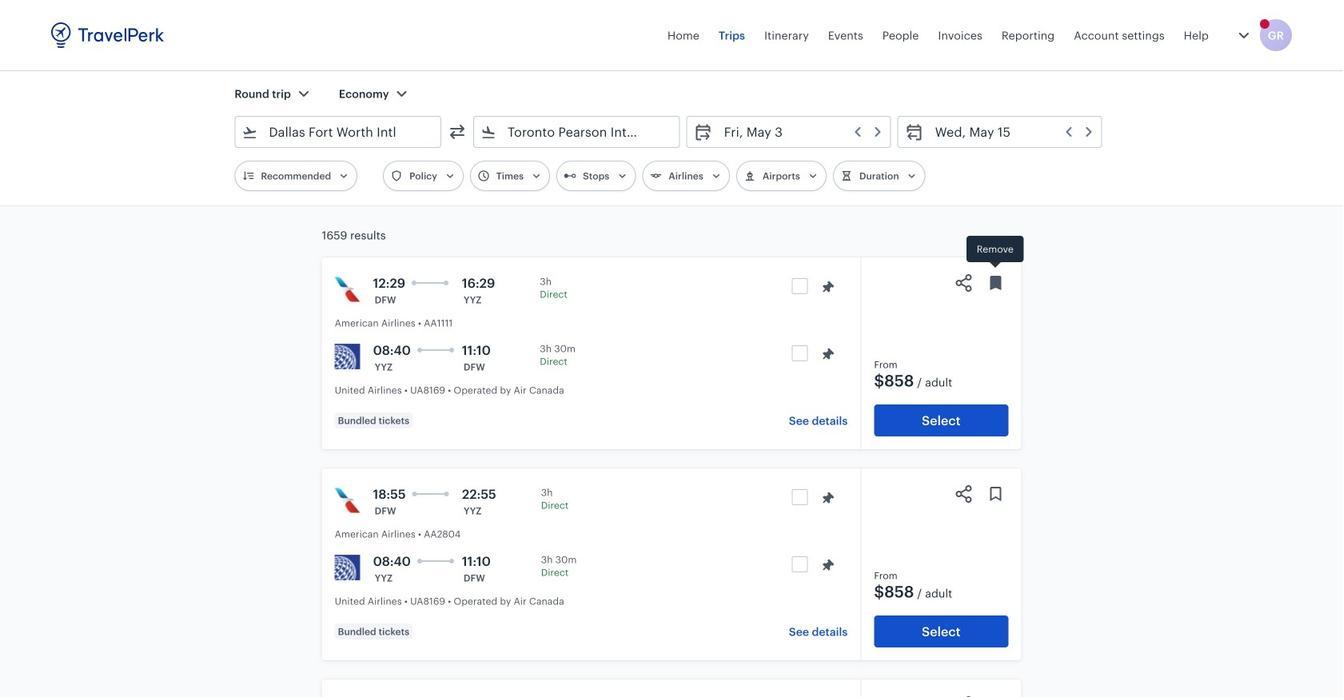 Task type: vqa. For each thing, say whether or not it's contained in the screenshot.
2nd Alaska Airlines image from the bottom of the page
no



Task type: locate. For each thing, give the bounding box(es) containing it.
Return field
[[924, 119, 1095, 145]]

united airlines image
[[335, 344, 360, 369], [335, 555, 360, 581]]

1 united airlines image from the top
[[335, 344, 360, 369]]

tooltip
[[967, 236, 1024, 270]]

1 vertical spatial american airlines image
[[335, 488, 360, 513]]

0 vertical spatial united airlines image
[[335, 344, 360, 369]]

2 united airlines image from the top
[[335, 555, 360, 581]]

From search field
[[258, 119, 420, 145]]

0 vertical spatial american airlines image
[[335, 277, 360, 302]]

1 vertical spatial united airlines image
[[335, 555, 360, 581]]

american airlines image
[[335, 277, 360, 302], [335, 488, 360, 513]]

united airlines image for 2nd 'american airlines' icon from the bottom of the page
[[335, 344, 360, 369]]



Task type: describe. For each thing, give the bounding box(es) containing it.
2 american airlines image from the top
[[335, 488, 360, 513]]

Depart field
[[713, 119, 884, 145]]

1 american airlines image from the top
[[335, 277, 360, 302]]

To search field
[[497, 119, 659, 145]]

united airlines image for 1st 'american airlines' icon from the bottom
[[335, 555, 360, 581]]



